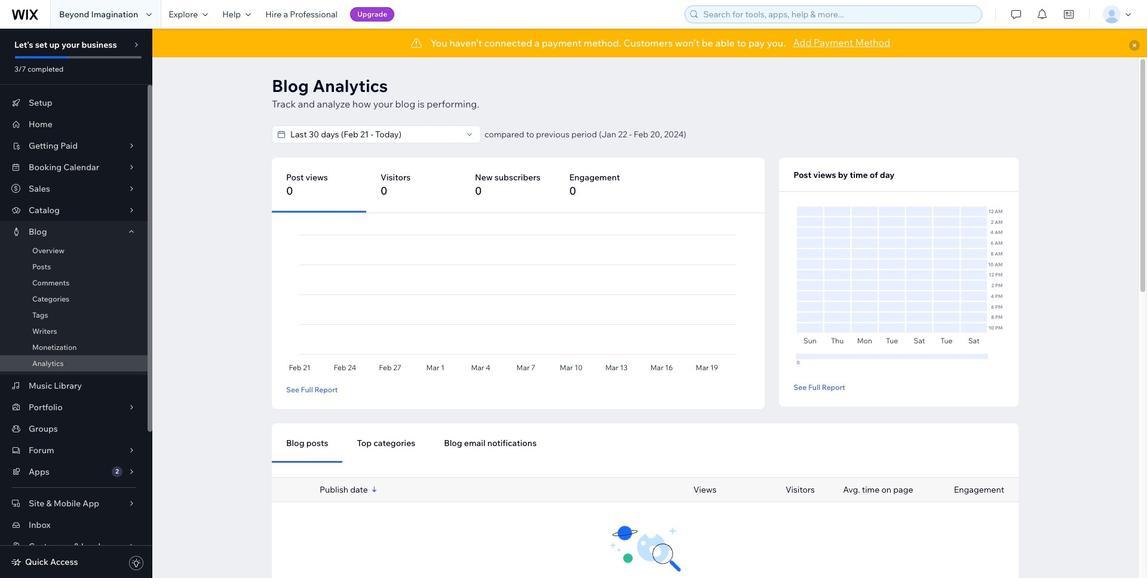 Task type: vqa. For each thing, say whether or not it's contained in the screenshot.
the Automations
no



Task type: describe. For each thing, give the bounding box(es) containing it.
sidebar element
[[0, 29, 152, 579]]

Search for tools, apps, help & more... field
[[700, 6, 979, 23]]



Task type: locate. For each thing, give the bounding box(es) containing it.
None field
[[287, 126, 463, 143]]

alert
[[152, 29, 1148, 57]]



